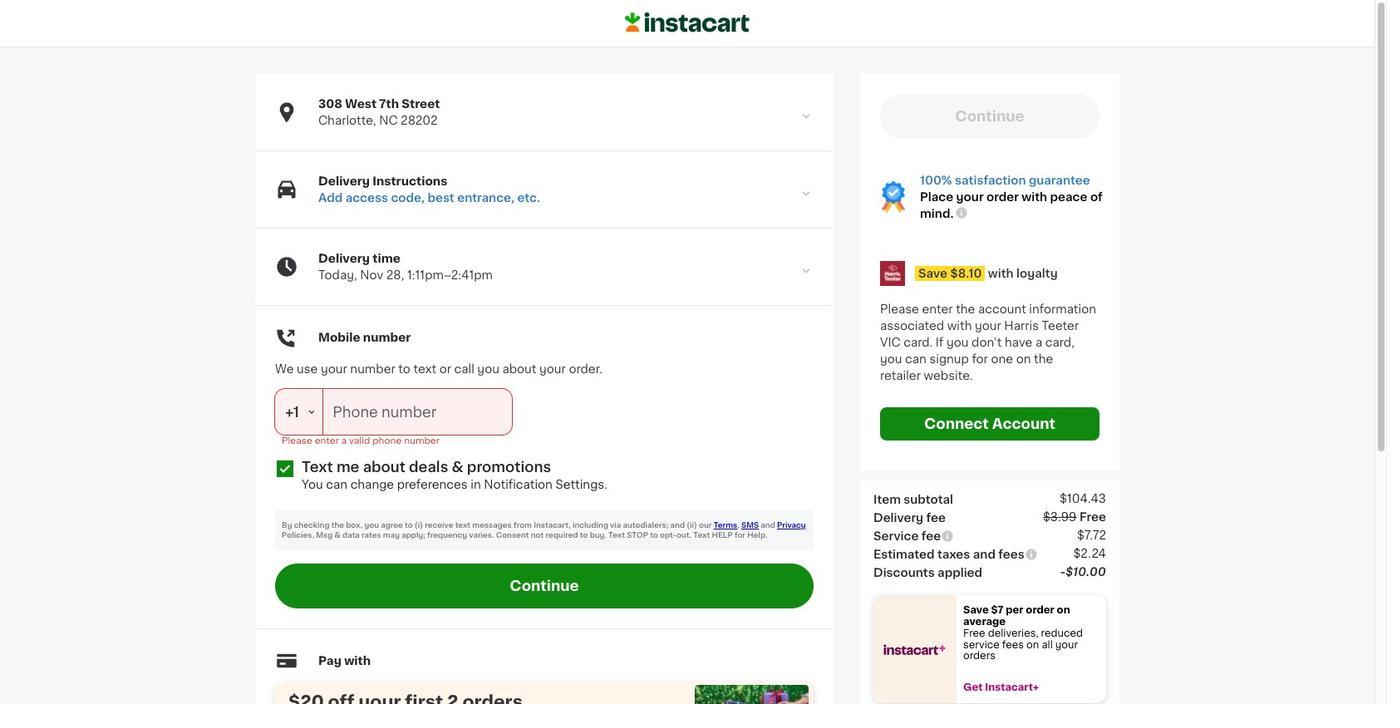 Task type: locate. For each thing, give the bounding box(es) containing it.
0 vertical spatial delivery
[[318, 175, 370, 187]]

1 horizontal spatial for
[[972, 354, 989, 365]]

fees inside save $7 per order on average free deliveries, reduced service fees on all your orders
[[1003, 640, 1024, 650]]

for inside by checking the box, you agree to (i) receive text messages from instacart, including via autodialers; and (ii) our terms , sms and privacy policies. msg & data rates may apply; frequency varies. consent not required to buy. text stop to opt-out. text help for help.
[[735, 531, 746, 539]]

enter left valid
[[315, 437, 339, 446]]

1 horizontal spatial text
[[609, 531, 625, 539]]

1 vertical spatial order
[[1026, 606, 1055, 616]]

0 horizontal spatial please
[[282, 437, 313, 446]]

estimated
[[874, 549, 935, 561]]

please enter a valid phone number
[[282, 437, 440, 446]]

a left valid
[[341, 437, 347, 446]]

delivery up service
[[874, 513, 924, 524]]

msg
[[316, 531, 333, 539]]

best
[[428, 192, 455, 204]]

delivery address image
[[799, 109, 814, 124]]

please for please enter a valid phone number
[[282, 437, 313, 446]]

discounts applied
[[874, 567, 983, 579]]

and
[[671, 521, 685, 529], [761, 521, 776, 529], [973, 549, 996, 561]]

you right if
[[947, 337, 969, 349]]

0 vertical spatial &
[[452, 461, 464, 474]]

code,
[[391, 192, 425, 204]]

apply;
[[402, 531, 426, 539]]

$7.72
[[1078, 530, 1107, 542]]

& inside text me about deals & promotions you can change preferences in notification settings.
[[452, 461, 464, 474]]

about
[[503, 363, 537, 375], [363, 461, 406, 474]]

service fee
[[874, 531, 941, 543]]

1 vertical spatial free
[[964, 628, 986, 638]]

the for privacy
[[331, 521, 344, 529]]

1 horizontal spatial save
[[964, 606, 989, 616]]

1 vertical spatial about
[[363, 461, 406, 474]]

0 vertical spatial for
[[972, 354, 989, 365]]

please up associated on the top of the page
[[881, 304, 920, 316]]

7th
[[379, 98, 399, 110]]

1 vertical spatial delivery
[[318, 253, 370, 264]]

0 horizontal spatial &
[[335, 531, 341, 539]]

1 horizontal spatial order
[[1026, 606, 1055, 616]]

card.
[[904, 337, 933, 349]]

1 vertical spatial &
[[335, 531, 341, 539]]

0 vertical spatial a
[[1036, 337, 1043, 349]]

with inside place your order with peace of mind.
[[1022, 191, 1048, 203]]

a right have
[[1036, 337, 1043, 349]]

fees down deliveries, at the right of the page
[[1003, 640, 1024, 650]]

information
[[1030, 304, 1097, 316]]

if
[[936, 337, 944, 349]]

to down 'including'
[[580, 531, 588, 539]]

use
[[297, 363, 318, 375]]

loyalty
[[1017, 268, 1058, 279]]

1 vertical spatial please
[[282, 437, 313, 446]]

you inside by checking the box, you agree to (i) receive text messages from instacart, including via autodialers; and (ii) our terms , sms and privacy policies. msg & data rates may apply; frequency varies. consent not required to buy. text stop to opt-out. text help for help.
[[365, 521, 379, 529]]

order down '100% satisfaction guarantee'
[[987, 191, 1019, 203]]

your down reduced at the right of page
[[1056, 640, 1079, 650]]

$10.00
[[1066, 567, 1107, 578]]

text up frequency
[[455, 521, 471, 529]]

& right deals
[[452, 461, 464, 474]]

0 horizontal spatial text
[[414, 363, 437, 375]]

delivery
[[318, 175, 370, 187], [318, 253, 370, 264], [874, 513, 924, 524]]

varies.
[[469, 531, 494, 539]]

place your order with peace of mind.
[[920, 191, 1103, 220]]

0 horizontal spatial for
[[735, 531, 746, 539]]

2 horizontal spatial and
[[973, 549, 996, 561]]

your
[[957, 191, 984, 203], [975, 321, 1002, 332], [321, 363, 347, 375], [540, 363, 566, 375], [1056, 640, 1079, 650]]

and up applied
[[973, 549, 996, 561]]

etc.
[[517, 192, 540, 204]]

the down card,
[[1034, 354, 1054, 365]]

enter for the
[[922, 304, 953, 316]]

$104.43
[[1060, 493, 1107, 505]]

and up out.
[[671, 521, 685, 529]]

service
[[874, 531, 919, 543]]

notification
[[484, 479, 553, 491]]

1 horizontal spatial &
[[452, 461, 464, 474]]

can inside please enter the account information associated with your harris teeter vic card. if you don't have a card, you can signup for one on the retailer website.
[[906, 354, 927, 365]]

1 vertical spatial the
[[1034, 354, 1054, 365]]

save left $8.10
[[919, 268, 948, 279]]

the inside by checking the box, you agree to (i) receive text messages from instacart, including via autodialers; and (ii) our terms , sms and privacy policies. msg & data rates may apply; frequency varies. consent not required to buy. text stop to opt-out. text help for help.
[[331, 521, 344, 529]]

fee down the subtotal
[[927, 513, 946, 524]]

guarantee
[[1029, 175, 1091, 186]]

with right 'pay'
[[344, 655, 371, 667]]

all
[[1042, 640, 1053, 650]]

1 horizontal spatial enter
[[922, 304, 953, 316]]

0 horizontal spatial the
[[331, 521, 344, 529]]

instructions
[[373, 175, 448, 187]]

you up rates
[[365, 521, 379, 529]]

1 horizontal spatial please
[[881, 304, 920, 316]]

delivery up today,
[[318, 253, 370, 264]]

number down mobile number
[[350, 363, 396, 375]]

0 vertical spatial please
[[881, 304, 920, 316]]

your up don't
[[975, 321, 1002, 332]]

save for save $8.10 with loyalty
[[919, 268, 948, 279]]

1 horizontal spatial text
[[455, 521, 471, 529]]

1 vertical spatial number
[[350, 363, 396, 375]]

valid
[[349, 437, 370, 446]]

with
[[1022, 191, 1048, 203], [988, 268, 1014, 279], [948, 321, 972, 332], [344, 655, 371, 667]]

0 horizontal spatial order
[[987, 191, 1019, 203]]

home image
[[625, 10, 750, 35]]

delivery for today,
[[318, 253, 370, 264]]

about up change
[[363, 461, 406, 474]]

text inside by checking the box, you agree to (i) receive text messages from instacart, including via autodialers; and (ii) our terms , sms and privacy policies. msg & data rates may apply; frequency varies. consent not required to buy. text stop to opt-out. text help for help.
[[455, 521, 471, 529]]

free up $7.72
[[1080, 512, 1107, 523]]

fee for service fee
[[922, 531, 941, 543]]

your up more info about 100% satisfaction guarantee icon
[[957, 191, 984, 203]]

0 horizontal spatial a
[[341, 437, 347, 446]]

save for save $7 per order on average free deliveries, reduced service fees on all your orders
[[964, 606, 989, 616]]

messages
[[473, 521, 512, 529]]

please inside please enter the account information associated with your harris teeter vic card. if you don't have a card, you can signup for one on the retailer website.
[[881, 304, 920, 316]]

0 vertical spatial number
[[363, 332, 411, 343]]

a
[[1036, 337, 1043, 349], [341, 437, 347, 446]]

1 vertical spatial text
[[455, 521, 471, 529]]

enter up associated on the top of the page
[[922, 304, 953, 316]]

& right msg in the left of the page
[[335, 531, 341, 539]]

enter
[[922, 304, 953, 316], [315, 437, 339, 446]]

order inside place your order with peace of mind.
[[987, 191, 1019, 203]]

save up the average
[[964, 606, 989, 616]]

+1
[[285, 405, 299, 419]]

1 horizontal spatial free
[[1080, 512, 1107, 523]]

signup
[[930, 354, 969, 365]]

1 vertical spatial fee
[[922, 531, 941, 543]]

the down $8.10
[[956, 304, 976, 316]]

delivery instructions add access code, best entrance, etc.
[[318, 175, 540, 204]]

1 horizontal spatial a
[[1036, 337, 1043, 349]]

1 vertical spatial for
[[735, 531, 746, 539]]

free
[[1080, 512, 1107, 523], [964, 628, 986, 638]]

0 vertical spatial enter
[[922, 304, 953, 316]]

1 horizontal spatial and
[[761, 521, 776, 529]]

for inside please enter the account information associated with your harris teeter vic card. if you don't have a card, you can signup for one on the retailer website.
[[972, 354, 989, 365]]

1 horizontal spatial about
[[503, 363, 537, 375]]

1 vertical spatial enter
[[315, 437, 339, 446]]

can down card.
[[906, 354, 927, 365]]

fee for delivery fee
[[927, 513, 946, 524]]

with up don't
[[948, 321, 972, 332]]

buy.
[[590, 531, 607, 539]]

number up deals
[[404, 437, 440, 446]]

privacy
[[777, 521, 806, 529]]

the left box, at the bottom of the page
[[331, 521, 344, 529]]

box,
[[346, 521, 363, 529]]

for down ,
[[735, 531, 746, 539]]

1:11pm–2:41pm
[[407, 269, 493, 281]]

for down don't
[[972, 354, 989, 365]]

fee up estimated taxes and fees
[[922, 531, 941, 543]]

0 vertical spatial save
[[919, 268, 948, 279]]

&
[[452, 461, 464, 474], [335, 531, 341, 539]]

discounts
[[874, 567, 935, 579]]

delivery inside the delivery time today, nov 28, 1:11pm–2:41pm
[[318, 253, 370, 264]]

1 horizontal spatial can
[[906, 354, 927, 365]]

text down via
[[609, 531, 625, 539]]

please down select a country button at the bottom left of page
[[282, 437, 313, 446]]

1 vertical spatial can
[[326, 479, 348, 491]]

28,
[[386, 269, 405, 281]]

service
[[964, 640, 1000, 650]]

your right use on the bottom of page
[[321, 363, 347, 375]]

text up you
[[302, 461, 333, 474]]

preferences
[[397, 479, 468, 491]]

free inside save $7 per order on average free deliveries, reduced service fees on all your orders
[[964, 628, 986, 638]]

via
[[610, 521, 621, 529]]

0 horizontal spatial free
[[964, 628, 986, 638]]

with down guarantee
[[1022, 191, 1048, 203]]

1 vertical spatial fees
[[1003, 640, 1024, 650]]

about right call
[[503, 363, 537, 375]]

order right the "per"
[[1026, 606, 1055, 616]]

data
[[343, 531, 360, 539]]

the
[[956, 304, 976, 316], [1034, 354, 1054, 365], [331, 521, 344, 529]]

number
[[363, 332, 411, 343], [350, 363, 396, 375], [404, 437, 440, 446]]

on down have
[[1017, 354, 1031, 365]]

0 vertical spatial on
[[1017, 354, 1031, 365]]

on left all
[[1027, 640, 1040, 650]]

0 vertical spatial order
[[987, 191, 1019, 203]]

0 horizontal spatial text
[[302, 461, 333, 474]]

delivery inside delivery instructions add access code, best entrance, etc.
[[318, 175, 370, 187]]

terms
[[714, 521, 738, 529]]

to
[[399, 363, 411, 375], [405, 521, 413, 529], [580, 531, 588, 539], [650, 531, 658, 539]]

deals
[[409, 461, 449, 474]]

nc
[[379, 115, 398, 126]]

order.
[[569, 363, 603, 375]]

2 vertical spatial the
[[331, 521, 344, 529]]

card,
[[1046, 337, 1075, 349]]

1 horizontal spatial the
[[956, 304, 976, 316]]

promotions
[[467, 461, 551, 474]]

number right mobile
[[363, 332, 411, 343]]

save inside save $7 per order on average free deliveries, reduced service fees on all your orders
[[964, 606, 989, 616]]

0 horizontal spatial save
[[919, 268, 948, 279]]

0 vertical spatial can
[[906, 354, 927, 365]]

1 vertical spatial save
[[964, 606, 989, 616]]

can down me
[[326, 479, 348, 491]]

on up reduced at the right of page
[[1057, 606, 1071, 616]]

text inside text me about deals & promotions you can change preferences in notification settings.
[[302, 461, 333, 474]]

order inside save $7 per order on average free deliveries, reduced service fees on all your orders
[[1026, 606, 1055, 616]]

continue button
[[275, 564, 814, 609]]

0 vertical spatial fee
[[927, 513, 946, 524]]

-$10.00
[[1061, 567, 1107, 578]]

0 vertical spatial the
[[956, 304, 976, 316]]

Phone number telephone field
[[323, 389, 512, 435]]

fees up the "per"
[[999, 549, 1025, 561]]

save $7 per order on average free deliveries, reduced service fees on all your orders
[[964, 606, 1086, 661]]

delivery up add
[[318, 175, 370, 187]]

estimated taxes and fees
[[874, 549, 1025, 561]]

enter inside please enter the account information associated with your harris teeter vic card. if you don't have a card, you can signup for one on the retailer website.
[[922, 304, 953, 316]]

free up 'service'
[[964, 628, 986, 638]]

about inside text me about deals & promotions you can change preferences in notification settings.
[[363, 461, 406, 474]]

0 vertical spatial about
[[503, 363, 537, 375]]

order
[[987, 191, 1019, 203], [1026, 606, 1055, 616]]

text left "or"
[[414, 363, 437, 375]]

0 horizontal spatial about
[[363, 461, 406, 474]]

and up 'help.'
[[761, 521, 776, 529]]

text down our
[[694, 531, 710, 539]]

by checking the box, you agree to (i) receive text messages from instacart, including via autodialers; and (ii) our terms , sms and privacy policies. msg & data rates may apply; frequency varies. consent not required to buy. text stop to opt-out. text help for help.
[[282, 521, 806, 539]]

street
[[402, 98, 440, 110]]

& inside by checking the box, you agree to (i) receive text messages from instacart, including via autodialers; and (ii) our terms , sms and privacy policies. msg & data rates may apply; frequency varies. consent not required to buy. text stop to opt-out. text help for help.
[[335, 531, 341, 539]]

nov
[[360, 269, 383, 281]]

website.
[[924, 370, 973, 382]]

0 horizontal spatial can
[[326, 479, 348, 491]]

0 horizontal spatial enter
[[315, 437, 339, 446]]

please enter the account information associated with your harris teeter vic card. if you don't have a card, you can signup for one on the retailer website.
[[881, 304, 1100, 382]]

instacart+
[[985, 683, 1040, 693]]

0 vertical spatial text
[[414, 363, 437, 375]]



Task type: describe. For each thing, give the bounding box(es) containing it.
with inside please enter the account information associated with your harris teeter vic card. if you don't have a card, you can signup for one on the retailer website.
[[948, 321, 972, 332]]

to left "or"
[[399, 363, 411, 375]]

your inside place your order with peace of mind.
[[957, 191, 984, 203]]

vic
[[881, 337, 901, 349]]

we
[[275, 363, 294, 375]]

(ii)
[[687, 521, 698, 529]]

,
[[738, 521, 740, 529]]

subtotal
[[904, 494, 954, 506]]

today,
[[318, 269, 357, 281]]

0 vertical spatial fees
[[999, 549, 1025, 561]]

connect account
[[925, 418, 1056, 431]]

308
[[318, 98, 343, 110]]

with right $8.10
[[988, 268, 1014, 279]]

mind.
[[920, 208, 954, 220]]

1 vertical spatial on
[[1057, 606, 1071, 616]]

opt-
[[660, 531, 677, 539]]

retailer
[[881, 370, 921, 382]]

taxes
[[938, 549, 971, 561]]

2 vertical spatial delivery
[[874, 513, 924, 524]]

a inside please enter the account information associated with your harris teeter vic card. if you don't have a card, you can signup for one on the retailer website.
[[1036, 337, 1043, 349]]

$3.99 free
[[1043, 512, 1107, 523]]

item
[[874, 494, 901, 506]]

to left (i)
[[405, 521, 413, 529]]

connect
[[925, 418, 989, 431]]

2 vertical spatial on
[[1027, 640, 1040, 650]]

privacy link
[[777, 521, 806, 529]]

sms
[[742, 521, 759, 529]]

Select a country button
[[275, 389, 323, 435]]

don't
[[972, 337, 1002, 349]]

your inside save $7 per order on average free deliveries, reduced service fees on all your orders
[[1056, 640, 1079, 650]]

one
[[991, 354, 1014, 365]]

we use your number to text or call you about your order.
[[275, 363, 603, 375]]

1 vertical spatial a
[[341, 437, 347, 446]]

add
[[318, 192, 343, 204]]

2 horizontal spatial the
[[1034, 354, 1054, 365]]

you
[[302, 479, 323, 491]]

308 west 7th street charlotte, nc 28202
[[318, 98, 440, 126]]

associated
[[881, 321, 945, 332]]

stop
[[627, 531, 649, 539]]

receive
[[425, 521, 454, 529]]

get
[[964, 683, 983, 693]]

please for please enter the account information associated with your harris teeter vic card. if you don't have a card, you can signup for one on the retailer website.
[[881, 304, 920, 316]]

checking
[[294, 521, 330, 529]]

text me about deals & promotions you can change preferences in notification settings.
[[302, 461, 608, 491]]

get instacart+ button
[[957, 683, 1107, 694]]

rates
[[362, 531, 381, 539]]

applied
[[938, 567, 983, 579]]

your left order. on the bottom
[[540, 363, 566, 375]]

settings.
[[556, 479, 608, 491]]

out.
[[677, 531, 692, 539]]

0 vertical spatial free
[[1080, 512, 1107, 523]]

consent
[[496, 531, 529, 539]]

harris
[[1005, 321, 1039, 332]]

teeter
[[1042, 321, 1079, 332]]

you right call
[[478, 363, 500, 375]]

orders
[[964, 651, 996, 661]]

more info about 100% satisfaction guarantee image
[[956, 206, 969, 219]]

$2.24
[[1074, 548, 1107, 560]]

delivery time image
[[799, 264, 814, 279]]

enter for a
[[315, 437, 339, 446]]

may
[[383, 531, 400, 539]]

help.
[[748, 531, 768, 539]]

charlotte,
[[318, 115, 376, 126]]

policies.
[[282, 531, 314, 539]]

required
[[546, 531, 578, 539]]

you down vic
[[881, 354, 903, 365]]

delivery for add
[[318, 175, 370, 187]]

(i)
[[415, 521, 423, 529]]

instacart,
[[534, 521, 571, 529]]

terms link
[[714, 521, 738, 529]]

the for on
[[956, 304, 976, 316]]

to down autodialers;
[[650, 531, 658, 539]]

west
[[345, 98, 377, 110]]

time
[[373, 253, 401, 264]]

average
[[964, 617, 1006, 627]]

$3.99
[[1043, 512, 1077, 523]]

our
[[699, 521, 712, 529]]

-
[[1061, 567, 1066, 578]]

place
[[920, 191, 954, 203]]

phone
[[373, 437, 402, 446]]

call
[[454, 363, 475, 375]]

on inside please enter the account information associated with your harris teeter vic card. if you don't have a card, you can signup for one on the retailer website.
[[1017, 354, 1031, 365]]

account
[[993, 418, 1056, 431]]

of
[[1091, 191, 1103, 203]]

2 vertical spatial number
[[404, 437, 440, 446]]

account
[[979, 304, 1027, 316]]

delivery instructions image
[[799, 186, 814, 201]]

continue
[[510, 580, 579, 593]]

$7
[[992, 606, 1004, 616]]

deliveries,
[[988, 628, 1039, 638]]

delivery time today, nov 28, 1:11pm–2:41pm
[[318, 253, 493, 281]]

your inside please enter the account information associated with your harris teeter vic card. if you don't have a card, you can signup for one on the retailer website.
[[975, 321, 1002, 332]]

can inside text me about deals & promotions you can change preferences in notification settings.
[[326, 479, 348, 491]]

entrance,
[[457, 192, 515, 204]]

0 horizontal spatial and
[[671, 521, 685, 529]]

2 horizontal spatial text
[[694, 531, 710, 539]]

autodialers;
[[623, 521, 669, 529]]



Task type: vqa. For each thing, say whether or not it's contained in the screenshot.
Don'T
yes



